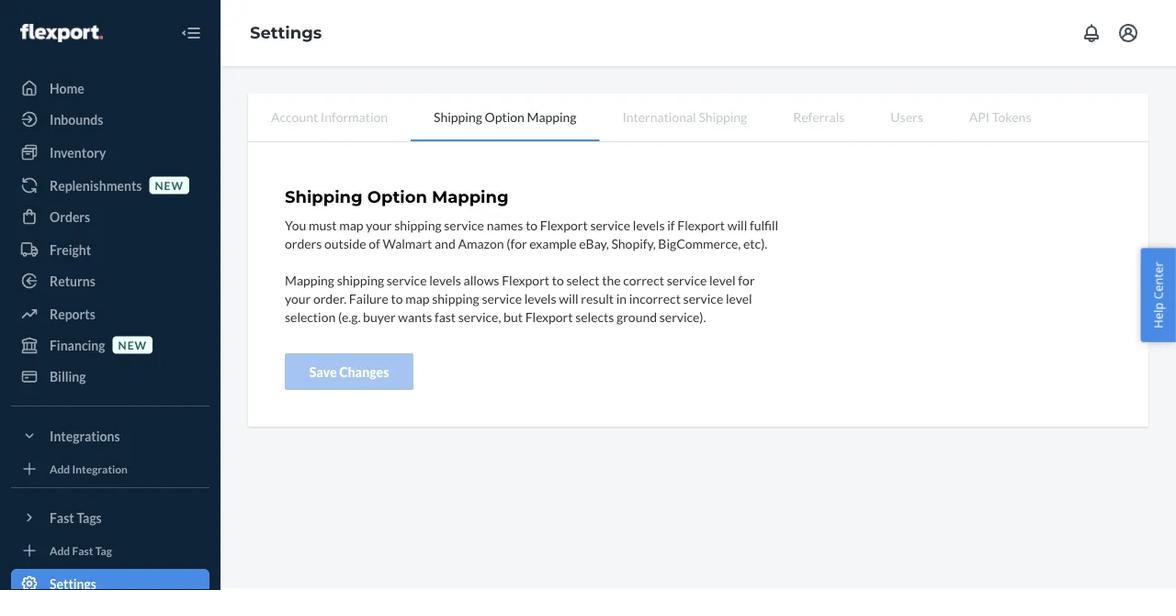 Task type: describe. For each thing, give the bounding box(es) containing it.
orders
[[285, 236, 322, 251]]

flexport up bigcommerce,
[[677, 217, 725, 233]]

2 vertical spatial levels
[[524, 291, 556, 306]]

you must map your shipping service names to flexport service levels if flexport will fulfill orders outside of walmart and amazon (for example ebay, shopify, bigcommerce, etc).
[[285, 217, 779, 251]]

wants
[[398, 309, 432, 325]]

users
[[891, 109, 923, 125]]

add fast tag
[[50, 544, 112, 558]]

1 vertical spatial shipping
[[337, 272, 384, 288]]

fulfill
[[750, 217, 779, 233]]

international
[[623, 109, 696, 125]]

home link
[[11, 74, 210, 103]]

1 vertical spatial to
[[552, 272, 564, 288]]

result
[[581, 291, 614, 306]]

open notifications image
[[1081, 22, 1103, 44]]

mapping inside "tab"
[[527, 109, 577, 125]]

integrations
[[50, 429, 120, 444]]

tag
[[95, 544, 112, 558]]

settings
[[250, 23, 322, 43]]

(for
[[507, 236, 527, 251]]

inbounds
[[50, 112, 103, 127]]

integrations button
[[11, 422, 210, 451]]

returns
[[50, 273, 95, 289]]

orders
[[50, 209, 90, 225]]

international shipping tab
[[600, 94, 770, 140]]

but
[[504, 309, 523, 325]]

2 vertical spatial shipping
[[432, 291, 479, 306]]

amazon
[[458, 236, 504, 251]]

returns link
[[11, 266, 210, 296]]

etc).
[[743, 236, 768, 251]]

for
[[738, 272, 755, 288]]

save changes button
[[285, 354, 414, 390]]

api tokens tab
[[946, 94, 1054, 140]]

2 vertical spatial to
[[391, 291, 403, 306]]

users tab
[[868, 94, 946, 140]]

referrals
[[793, 109, 845, 125]]

mapping shipping service levels allows flexport to select the correct service level for your order.                 failure to map shipping service levels will result in incorrect service level selection                 (e.g. buyer wants fast service, but flexport selects ground service).
[[285, 272, 755, 325]]

home
[[50, 80, 84, 96]]

fast tags button
[[11, 504, 210, 533]]

0 horizontal spatial levels
[[429, 272, 461, 288]]

1 vertical spatial fast
[[72, 544, 93, 558]]

tokens
[[992, 109, 1031, 125]]

service up service). on the bottom right
[[683, 291, 723, 306]]

tab list containing account information
[[248, 94, 1149, 142]]

reports link
[[11, 300, 210, 329]]

your inside mapping shipping service levels allows flexport to select the correct service level for your order.                 failure to map shipping service levels will result in incorrect service level selection                 (e.g. buyer wants fast service, but flexport selects ground service).
[[285, 291, 311, 306]]

1 horizontal spatial mapping
[[432, 187, 509, 207]]

add for add integration
[[50, 463, 70, 476]]

correct
[[623, 272, 664, 288]]

your inside the you must map your shipping service names to flexport service levels if flexport will fulfill orders outside of walmart and amazon (for example ebay, shopify, bigcommerce, etc).
[[366, 217, 392, 233]]

flexport up example
[[540, 217, 588, 233]]

add fast tag link
[[11, 540, 210, 562]]

close navigation image
[[180, 22, 202, 44]]

select
[[566, 272, 600, 288]]

if
[[667, 217, 675, 233]]

service,
[[458, 309, 501, 325]]

shipping inside shipping option mapping "tab"
[[434, 109, 482, 125]]

inventory
[[50, 145, 106, 160]]

inbounds link
[[11, 105, 210, 134]]

billing
[[50, 369, 86, 385]]

add integration link
[[11, 459, 210, 481]]

financing
[[50, 338, 105, 353]]

service down walmart
[[387, 272, 427, 288]]

account information tab
[[248, 94, 411, 140]]

example
[[530, 236, 577, 251]]

account information
[[271, 109, 388, 125]]

help center button
[[1141, 248, 1176, 343]]

failure
[[349, 291, 389, 306]]

new for financing
[[118, 339, 147, 352]]

the
[[602, 272, 621, 288]]

option inside "tab"
[[485, 109, 525, 125]]

(e.g.
[[338, 309, 361, 325]]

tags
[[77, 510, 102, 526]]

selection
[[285, 309, 336, 325]]

shopify,
[[611, 236, 656, 251]]

levels inside the you must map your shipping service names to flexport service levels if flexport will fulfill orders outside of walmart and amazon (for example ebay, shopify, bigcommerce, etc).
[[633, 217, 665, 233]]

settings link
[[250, 23, 322, 43]]



Task type: locate. For each thing, give the bounding box(es) containing it.
add down the fast tags
[[50, 544, 70, 558]]

1 horizontal spatial will
[[728, 217, 747, 233]]

outside
[[324, 236, 366, 251]]

to up buyer
[[391, 291, 403, 306]]

mapping
[[527, 109, 577, 125], [432, 187, 509, 207], [285, 272, 334, 288]]

0 vertical spatial option
[[485, 109, 525, 125]]

1 horizontal spatial shipping
[[434, 109, 482, 125]]

fast
[[435, 309, 456, 325]]

fast left the tags
[[50, 510, 74, 526]]

you
[[285, 217, 306, 233]]

add left integration at the left of page
[[50, 463, 70, 476]]

freight
[[50, 242, 91, 258]]

add integration
[[50, 463, 128, 476]]

2 horizontal spatial levels
[[633, 217, 665, 233]]

shipping inside the you must map your shipping service names to flexport service levels if flexport will fulfill orders outside of walmart and amazon (for example ebay, shopify, bigcommerce, etc).
[[394, 217, 442, 233]]

0 horizontal spatial your
[[285, 291, 311, 306]]

account
[[271, 109, 318, 125]]

reports
[[50, 306, 95, 322]]

open account menu image
[[1117, 22, 1139, 44]]

0 vertical spatial mapping
[[527, 109, 577, 125]]

integration
[[72, 463, 128, 476]]

1 horizontal spatial option
[[485, 109, 525, 125]]

in
[[616, 291, 627, 306]]

2 add from the top
[[50, 544, 70, 558]]

0 vertical spatial map
[[339, 217, 363, 233]]

names
[[487, 217, 523, 233]]

1 vertical spatial option
[[367, 187, 427, 207]]

1 vertical spatial will
[[559, 291, 579, 306]]

1 vertical spatial your
[[285, 291, 311, 306]]

your
[[366, 217, 392, 233], [285, 291, 311, 306]]

will up the etc).
[[728, 217, 747, 233]]

map up outside at the left of page
[[339, 217, 363, 233]]

0 horizontal spatial new
[[118, 339, 147, 352]]

new up orders link
[[155, 179, 184, 192]]

help center
[[1150, 262, 1167, 329]]

shipping up fast
[[432, 291, 479, 306]]

levels down example
[[524, 291, 556, 306]]

level left the for
[[709, 272, 736, 288]]

orders link
[[11, 202, 210, 232]]

0 horizontal spatial shipping
[[285, 187, 363, 207]]

service up ebay,
[[590, 217, 630, 233]]

new
[[155, 179, 184, 192], [118, 339, 147, 352]]

1 vertical spatial levels
[[429, 272, 461, 288]]

selects
[[575, 309, 614, 325]]

api
[[969, 109, 990, 125]]

option
[[485, 109, 525, 125], [367, 187, 427, 207]]

inventory link
[[11, 138, 210, 167]]

1 vertical spatial add
[[50, 544, 70, 558]]

new down reports link
[[118, 339, 147, 352]]

must
[[309, 217, 337, 233]]

map inside mapping shipping service levels allows flexport to select the correct service level for your order.                 failure to map shipping service levels will result in incorrect service level selection                 (e.g. buyer wants fast service, but flexport selects ground service).
[[405, 291, 430, 306]]

information
[[321, 109, 388, 125]]

shipping option mapping tab
[[411, 94, 600, 142]]

1 horizontal spatial levels
[[524, 291, 556, 306]]

changes
[[339, 364, 389, 380]]

shipping inside international shipping tab
[[699, 109, 747, 125]]

mapping inside mapping shipping service levels allows flexport to select the correct service level for your order.                 failure to map shipping service levels will result in incorrect service level selection                 (e.g. buyer wants fast service, but flexport selects ground service).
[[285, 272, 334, 288]]

ebay,
[[579, 236, 609, 251]]

0 horizontal spatial map
[[339, 217, 363, 233]]

2 horizontal spatial to
[[552, 272, 564, 288]]

shipping
[[394, 217, 442, 233], [337, 272, 384, 288], [432, 291, 479, 306]]

your up of
[[366, 217, 392, 233]]

flexport down (for
[[502, 272, 550, 288]]

levels left if
[[633, 217, 665, 233]]

international shipping
[[623, 109, 747, 125]]

service).
[[660, 309, 706, 325]]

shipping up the failure
[[337, 272, 384, 288]]

0 vertical spatial add
[[50, 463, 70, 476]]

flexport logo image
[[20, 24, 103, 42]]

fast
[[50, 510, 74, 526], [72, 544, 93, 558]]

0 horizontal spatial to
[[391, 291, 403, 306]]

0 vertical spatial shipping
[[394, 217, 442, 233]]

1 horizontal spatial to
[[526, 217, 538, 233]]

walmart
[[383, 236, 432, 251]]

0 horizontal spatial option
[[367, 187, 427, 207]]

will inside the you must map your shipping service names to flexport service levels if flexport will fulfill orders outside of walmart and amazon (for example ebay, shopify, bigcommerce, etc).
[[728, 217, 747, 233]]

1 add from the top
[[50, 463, 70, 476]]

fast inside dropdown button
[[50, 510, 74, 526]]

0 vertical spatial to
[[526, 217, 538, 233]]

level down the for
[[726, 291, 752, 306]]

1 vertical spatial shipping option mapping
[[285, 187, 509, 207]]

service
[[444, 217, 484, 233], [590, 217, 630, 233], [387, 272, 427, 288], [667, 272, 707, 288], [482, 291, 522, 306], [683, 291, 723, 306]]

fast left tag
[[72, 544, 93, 558]]

shipping
[[434, 109, 482, 125], [699, 109, 747, 125], [285, 187, 363, 207]]

order.
[[313, 291, 347, 306]]

map inside the you must map your shipping service names to flexport service levels if flexport will fulfill orders outside of walmart and amazon (for example ebay, shopify, bigcommerce, etc).
[[339, 217, 363, 233]]

0 vertical spatial your
[[366, 217, 392, 233]]

service up incorrect in the right of the page
[[667, 272, 707, 288]]

will down select
[[559, 291, 579, 306]]

shipping up walmart
[[394, 217, 442, 233]]

referrals tab
[[770, 94, 868, 140]]

1 vertical spatial new
[[118, 339, 147, 352]]

levels left allows
[[429, 272, 461, 288]]

will
[[728, 217, 747, 233], [559, 291, 579, 306]]

0 vertical spatial levels
[[633, 217, 665, 233]]

bigcommerce,
[[658, 236, 741, 251]]

2 vertical spatial mapping
[[285, 272, 334, 288]]

1 vertical spatial level
[[726, 291, 752, 306]]

0 vertical spatial shipping option mapping
[[434, 109, 577, 125]]

incorrect
[[629, 291, 681, 306]]

add for add fast tag
[[50, 544, 70, 558]]

to up (for
[[526, 217, 538, 233]]

0 horizontal spatial mapping
[[285, 272, 334, 288]]

replenishments
[[50, 178, 142, 193]]

2 horizontal spatial mapping
[[527, 109, 577, 125]]

api tokens
[[969, 109, 1031, 125]]

0 vertical spatial fast
[[50, 510, 74, 526]]

freight link
[[11, 235, 210, 265]]

ground
[[617, 309, 657, 325]]

to inside the you must map your shipping service names to flexport service levels if flexport will fulfill orders outside of walmart and amazon (for example ebay, shopify, bigcommerce, etc).
[[526, 217, 538, 233]]

2 horizontal spatial shipping
[[699, 109, 747, 125]]

service up but
[[482, 291, 522, 306]]

map up wants at the left of the page
[[405, 291, 430, 306]]

flexport right but
[[525, 309, 573, 325]]

of
[[369, 236, 380, 251]]

0 vertical spatial new
[[155, 179, 184, 192]]

0 vertical spatial level
[[709, 272, 736, 288]]

save
[[309, 364, 337, 380]]

allows
[[464, 272, 499, 288]]

billing link
[[11, 362, 210, 391]]

will inside mapping shipping service levels allows flexport to select the correct service level for your order.                 failure to map shipping service levels will result in incorrect service level selection                 (e.g. buyer wants fast service, but flexport selects ground service).
[[559, 291, 579, 306]]

tab list
[[248, 94, 1149, 142]]

and
[[435, 236, 456, 251]]

help
[[1150, 303, 1167, 329]]

service up amazon on the left
[[444, 217, 484, 233]]

1 horizontal spatial map
[[405, 291, 430, 306]]

to left select
[[552, 272, 564, 288]]

levels
[[633, 217, 665, 233], [429, 272, 461, 288], [524, 291, 556, 306]]

1 vertical spatial map
[[405, 291, 430, 306]]

0 vertical spatial will
[[728, 217, 747, 233]]

fast tags
[[50, 510, 102, 526]]

buyer
[[363, 309, 396, 325]]

1 horizontal spatial your
[[366, 217, 392, 233]]

your up selection on the left
[[285, 291, 311, 306]]

save changes
[[309, 364, 389, 380]]

new for replenishments
[[155, 179, 184, 192]]

flexport
[[540, 217, 588, 233], [677, 217, 725, 233], [502, 272, 550, 288], [525, 309, 573, 325]]

level
[[709, 272, 736, 288], [726, 291, 752, 306]]

1 horizontal spatial new
[[155, 179, 184, 192]]

shipping option mapping
[[434, 109, 577, 125], [285, 187, 509, 207]]

1 vertical spatial mapping
[[432, 187, 509, 207]]

to
[[526, 217, 538, 233], [552, 272, 564, 288], [391, 291, 403, 306]]

center
[[1150, 262, 1167, 300]]

add
[[50, 463, 70, 476], [50, 544, 70, 558]]

shipping option mapping inside "tab"
[[434, 109, 577, 125]]

0 horizontal spatial will
[[559, 291, 579, 306]]



Task type: vqa. For each thing, say whether or not it's contained in the screenshot.
Shipping Plans
no



